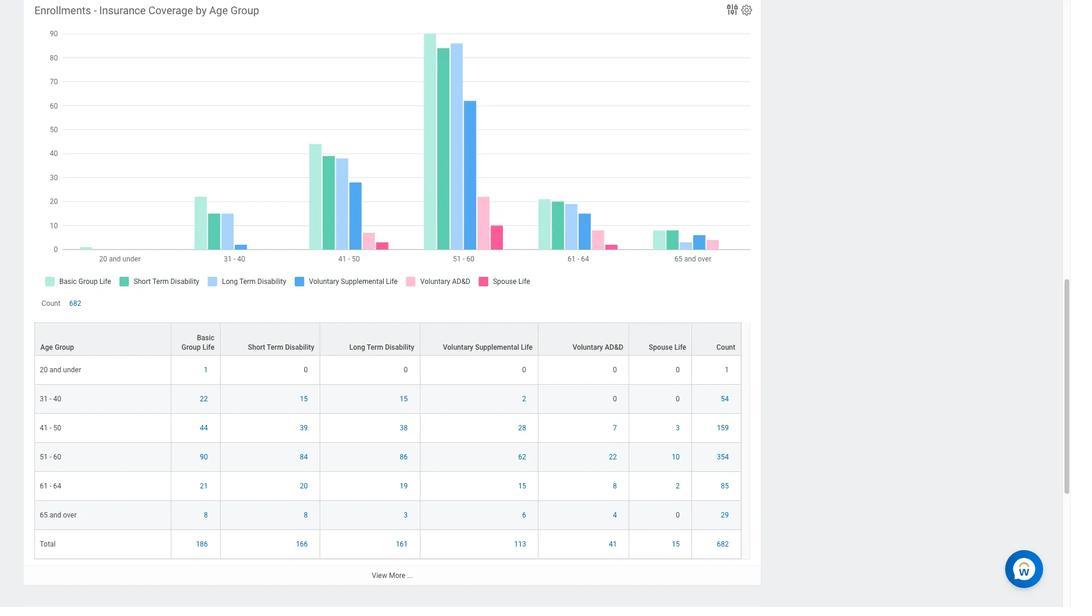 Task type: describe. For each thing, give the bounding box(es) containing it.
1 vertical spatial 22 button
[[609, 453, 619, 462]]

2 horizontal spatial group
[[231, 4, 259, 17]]

159
[[717, 424, 729, 433]]

40
[[53, 395, 61, 404]]

54
[[721, 395, 729, 404]]

row containing 61 - 64
[[34, 472, 742, 501]]

view more ...
[[372, 572, 413, 580]]

2 horizontal spatial 8
[[613, 482, 617, 491]]

- for 51
[[49, 453, 51, 462]]

voluntary ad&d
[[573, 344, 624, 352]]

over
[[63, 511, 77, 520]]

basic group life button
[[171, 323, 220, 355]]

disability for short term disability
[[285, 344, 314, 352]]

disability for long term disability
[[385, 344, 414, 352]]

682 for 682 button to the top
[[69, 300, 81, 308]]

short term disability
[[248, 344, 314, 352]]

51 - 60 element
[[40, 451, 61, 462]]

group for basic group life
[[182, 344, 201, 352]]

0 vertical spatial 2 button
[[522, 395, 528, 404]]

0 for 0 button to the left of 29
[[676, 511, 680, 520]]

spouse life button
[[630, 323, 692, 355]]

19 button
[[400, 482, 410, 491]]

term for long
[[367, 344, 383, 352]]

21 button
[[200, 482, 210, 491]]

0 vertical spatial 3 button
[[676, 424, 682, 433]]

28
[[518, 424, 526, 433]]

2 horizontal spatial 8 button
[[613, 482, 619, 491]]

1 horizontal spatial 8 button
[[304, 511, 310, 520]]

50
[[53, 424, 61, 433]]

term for short
[[267, 344, 283, 352]]

682 for the right 682 button
[[717, 541, 729, 549]]

supplemental
[[475, 344, 519, 352]]

62 button
[[518, 453, 528, 462]]

65 and over
[[40, 511, 77, 520]]

count button
[[692, 323, 741, 355]]

short term disability button
[[220, 323, 320, 355]]

0 horizontal spatial 22
[[200, 395, 208, 404]]

row containing 20 and under
[[34, 356, 742, 385]]

51 - 60
[[40, 453, 61, 462]]

basic
[[197, 334, 214, 342]]

161
[[396, 541, 408, 549]]

31 - 40 element
[[40, 393, 61, 404]]

85
[[721, 482, 729, 491]]

62
[[518, 453, 526, 462]]

group for age group
[[55, 344, 74, 352]]

354 button
[[717, 453, 731, 462]]

39 button
[[300, 424, 310, 433]]

0 vertical spatial count
[[42, 300, 60, 308]]

84
[[300, 453, 308, 462]]

19
[[400, 482, 408, 491]]

85 button
[[721, 482, 731, 491]]

54 button
[[721, 395, 731, 404]]

ad&d
[[605, 344, 624, 352]]

- for enrollments
[[94, 4, 97, 17]]

1 horizontal spatial 2
[[676, 482, 680, 491]]

31
[[40, 395, 48, 404]]

insurance
[[99, 4, 146, 17]]

20 and under element
[[40, 364, 81, 374]]

voluntary for voluntary supplemental life
[[443, 344, 473, 352]]

64
[[53, 482, 61, 491]]

7 button
[[613, 424, 619, 433]]

1 horizontal spatial 8
[[304, 511, 308, 520]]

44
[[200, 424, 208, 433]]

10
[[672, 453, 680, 462]]

basic group life
[[182, 334, 214, 352]]

0 button down voluntary supplemental life
[[522, 366, 528, 375]]

0 vertical spatial 22 button
[[200, 395, 210, 404]]

354
[[717, 453, 729, 462]]

long term disability
[[349, 344, 414, 352]]

20 button
[[300, 482, 310, 491]]

1 vertical spatial 22
[[609, 453, 617, 462]]

51
[[40, 453, 48, 462]]

61 - 64 element
[[40, 480, 61, 491]]

31 - 40
[[40, 395, 61, 404]]

enrollments
[[34, 4, 91, 17]]

- for 31
[[49, 395, 51, 404]]

voluntary supplemental life button
[[420, 323, 538, 355]]

enrollments - insurance coverage by age group
[[34, 4, 259, 17]]

41 - 50 element
[[40, 422, 61, 433]]

- for 61
[[49, 482, 51, 491]]

voluntary ad&d button
[[539, 323, 629, 355]]

0 for 0 button underneath the short term disability
[[304, 366, 308, 374]]

total
[[40, 541, 56, 549]]

0 button up 7
[[613, 395, 619, 404]]

...
[[407, 572, 413, 580]]

41 button
[[609, 540, 619, 550]]

and for 20
[[49, 366, 61, 374]]

row containing basic group life
[[34, 323, 742, 356]]

long
[[349, 344, 365, 352]]

under
[[63, 366, 81, 374]]

view
[[372, 572, 387, 580]]

20 for 20 and under
[[40, 366, 48, 374]]

90
[[200, 453, 208, 462]]

age group button
[[35, 323, 171, 355]]

0 button left 29
[[676, 511, 682, 520]]

113 button
[[514, 540, 528, 550]]

186 button
[[196, 540, 210, 550]]

life for voluntary supplemental life
[[521, 344, 533, 352]]

41 for 41 - 50
[[40, 424, 48, 433]]

65
[[40, 511, 48, 520]]

61 - 64
[[40, 482, 61, 491]]



Task type: vqa. For each thing, say whether or not it's contained in the screenshot.


Task type: locate. For each thing, give the bounding box(es) containing it.
1 and from the top
[[49, 366, 61, 374]]

1 horizontal spatial 1
[[725, 366, 729, 374]]

disability right short
[[285, 344, 314, 352]]

682 down 29
[[717, 541, 729, 549]]

1
[[204, 366, 208, 374], [725, 366, 729, 374]]

1 1 from the left
[[204, 366, 208, 374]]

41 inside 41 - 50 element
[[40, 424, 48, 433]]

0 horizontal spatial age
[[40, 344, 53, 352]]

1 for first 1 button
[[204, 366, 208, 374]]

0 button down the ad&d
[[613, 366, 619, 375]]

0 horizontal spatial 8 button
[[204, 511, 210, 520]]

and right 65
[[49, 511, 61, 520]]

0 button down long term disability
[[404, 366, 410, 375]]

20 for 20
[[300, 482, 308, 491]]

65 and over element
[[40, 509, 77, 520]]

1 vertical spatial count
[[717, 344, 736, 352]]

20 inside button
[[300, 482, 308, 491]]

1 vertical spatial 3 button
[[404, 511, 410, 520]]

1 1 button from the left
[[204, 366, 210, 375]]

1 vertical spatial 41
[[609, 541, 617, 549]]

1 vertical spatial 2
[[676, 482, 680, 491]]

3 button down 19 button
[[404, 511, 410, 520]]

15 button
[[300, 395, 310, 404], [400, 395, 410, 404], [518, 482, 528, 491], [672, 540, 682, 550]]

2
[[522, 395, 526, 404], [676, 482, 680, 491]]

1 horizontal spatial 3 button
[[676, 424, 682, 433]]

1 vertical spatial 3
[[404, 511, 408, 520]]

0 for 0 button to the left of 54
[[676, 395, 680, 404]]

disability right long
[[385, 344, 414, 352]]

life right supplemental
[[521, 344, 533, 352]]

view more ... link
[[24, 566, 761, 586]]

term right long
[[367, 344, 383, 352]]

39
[[300, 424, 308, 433]]

1 life from the left
[[203, 344, 214, 352]]

1 horizontal spatial 22 button
[[609, 453, 619, 462]]

1 horizontal spatial voluntary
[[573, 344, 603, 352]]

voluntary for voluntary ad&d
[[573, 344, 603, 352]]

voluntary supplemental life
[[443, 344, 533, 352]]

2 row from the top
[[34, 356, 742, 385]]

- for 41
[[49, 424, 51, 433]]

0 for 0 button underneath voluntary supplemental life
[[522, 366, 526, 374]]

1 horizontal spatial count
[[717, 344, 736, 352]]

0 vertical spatial 20
[[40, 366, 48, 374]]

22 button
[[200, 395, 210, 404], [609, 453, 619, 462]]

age
[[209, 4, 228, 17], [40, 344, 53, 352]]

life for basic group life
[[203, 344, 214, 352]]

8 button down the 21 button
[[204, 511, 210, 520]]

0 horizontal spatial count
[[42, 300, 60, 308]]

90 button
[[200, 453, 210, 462]]

1 button up the 54 button
[[725, 366, 731, 375]]

more
[[389, 572, 405, 580]]

8 button up 4
[[613, 482, 619, 491]]

1 vertical spatial 2 button
[[676, 482, 682, 491]]

0 vertical spatial and
[[49, 366, 61, 374]]

1 horizontal spatial life
[[521, 344, 533, 352]]

0 horizontal spatial term
[[267, 344, 283, 352]]

682
[[69, 300, 81, 308], [717, 541, 729, 549]]

0 horizontal spatial disability
[[285, 344, 314, 352]]

60
[[53, 453, 61, 462]]

count up the age group
[[42, 300, 60, 308]]

- right "51"
[[49, 453, 51, 462]]

0 horizontal spatial 3
[[404, 511, 408, 520]]

1 vertical spatial 20
[[300, 482, 308, 491]]

3 row from the top
[[34, 385, 742, 414]]

44 button
[[200, 424, 210, 433]]

20 down 84 button
[[300, 482, 308, 491]]

6 button
[[522, 511, 528, 520]]

0 vertical spatial 41
[[40, 424, 48, 433]]

1 down basic group life
[[204, 366, 208, 374]]

2 and from the top
[[49, 511, 61, 520]]

0 down the spouse life
[[676, 366, 680, 374]]

0 vertical spatial 682
[[69, 300, 81, 308]]

1 horizontal spatial 1 button
[[725, 366, 731, 375]]

1 horizontal spatial term
[[367, 344, 383, 352]]

0 down voluntary supplemental life
[[522, 366, 526, 374]]

86
[[400, 453, 408, 462]]

1 horizontal spatial 20
[[300, 482, 308, 491]]

682 inside 'row'
[[717, 541, 729, 549]]

enrollments - insurance coverage by age group element
[[24, 0, 761, 586]]

4 button
[[613, 511, 619, 520]]

4
[[613, 511, 617, 520]]

22 button up 44
[[200, 395, 210, 404]]

spouse
[[649, 344, 673, 352]]

0 vertical spatial 682 button
[[69, 299, 83, 309]]

2 voluntary from the left
[[573, 344, 603, 352]]

2 button down 10 button
[[676, 482, 682, 491]]

1 voluntary from the left
[[443, 344, 473, 352]]

20
[[40, 366, 48, 374], [300, 482, 308, 491]]

voluntary left the ad&d
[[573, 344, 603, 352]]

8 down 20 button
[[304, 511, 308, 520]]

total element
[[40, 538, 56, 549]]

0 vertical spatial 2
[[522, 395, 526, 404]]

1 horizontal spatial group
[[182, 344, 201, 352]]

1 horizontal spatial 41
[[609, 541, 617, 549]]

8 up 4
[[613, 482, 617, 491]]

61
[[40, 482, 48, 491]]

0 left 29
[[676, 511, 680, 520]]

5 row from the top
[[34, 443, 742, 472]]

0 horizontal spatial 682
[[69, 300, 81, 308]]

2 1 button from the left
[[725, 366, 731, 375]]

4 row from the top
[[34, 414, 742, 443]]

6 row from the top
[[34, 472, 742, 501]]

age inside popup button
[[40, 344, 53, 352]]

row containing 65 and over
[[34, 501, 742, 530]]

and for 65
[[49, 511, 61, 520]]

7
[[613, 424, 617, 433]]

1 vertical spatial and
[[49, 511, 61, 520]]

group down basic
[[182, 344, 201, 352]]

0 vertical spatial age
[[209, 4, 228, 17]]

682 button up age group popup button
[[69, 299, 83, 309]]

life
[[203, 344, 214, 352], [521, 344, 533, 352], [675, 344, 687, 352]]

life down basic
[[203, 344, 214, 352]]

0 horizontal spatial 3 button
[[404, 511, 410, 520]]

short
[[248, 344, 265, 352]]

2 button
[[522, 395, 528, 404], [676, 482, 682, 491]]

2 button up 28 button
[[522, 395, 528, 404]]

coverage
[[148, 4, 193, 17]]

0 vertical spatial 3
[[676, 424, 680, 433]]

2 up 28 button
[[522, 395, 526, 404]]

1 disability from the left
[[285, 344, 314, 352]]

38
[[400, 424, 408, 433]]

41 - 50
[[40, 424, 61, 433]]

8 button down 20 button
[[304, 511, 310, 520]]

voluntary left supplemental
[[443, 344, 473, 352]]

life right spouse
[[675, 344, 687, 352]]

row containing total
[[34, 530, 742, 560]]

1 horizontal spatial 682 button
[[717, 540, 731, 550]]

0 for 0 button under long term disability
[[404, 366, 408, 374]]

41 left 50
[[40, 424, 48, 433]]

-
[[94, 4, 97, 17], [49, 395, 51, 404], [49, 424, 51, 433], [49, 453, 51, 462], [49, 482, 51, 491]]

86 button
[[400, 453, 410, 462]]

life inside basic group life
[[203, 344, 214, 352]]

1 for first 1 button from right
[[725, 366, 729, 374]]

0 vertical spatial 22
[[200, 395, 208, 404]]

6
[[522, 511, 526, 520]]

0 button left 54
[[676, 395, 682, 404]]

1 horizontal spatial 682
[[717, 541, 729, 549]]

group inside basic group life
[[182, 344, 201, 352]]

1 row from the top
[[34, 323, 742, 356]]

3 down 19 button
[[404, 511, 408, 520]]

41 down 4
[[609, 541, 617, 549]]

8
[[613, 482, 617, 491], [204, 511, 208, 520], [304, 511, 308, 520]]

1 horizontal spatial 2 button
[[676, 482, 682, 491]]

1 vertical spatial 682
[[717, 541, 729, 549]]

2 horizontal spatial life
[[675, 344, 687, 352]]

row containing 41 - 50
[[34, 414, 742, 443]]

0 down the short term disability
[[304, 366, 308, 374]]

8 row from the top
[[34, 530, 742, 560]]

0
[[304, 366, 308, 374], [404, 366, 408, 374], [522, 366, 526, 374], [613, 366, 617, 374], [676, 366, 680, 374], [613, 395, 617, 404], [676, 395, 680, 404], [676, 511, 680, 520]]

3 up 10 button
[[676, 424, 680, 433]]

0 for 0 button under the spouse life
[[676, 366, 680, 374]]

0 left 54
[[676, 395, 680, 404]]

3 life from the left
[[675, 344, 687, 352]]

0 horizontal spatial 682 button
[[69, 299, 83, 309]]

3
[[676, 424, 680, 433], [404, 511, 408, 520]]

2 down 10 button
[[676, 482, 680, 491]]

term
[[267, 344, 283, 352], [367, 344, 383, 352]]

0 down the ad&d
[[613, 366, 617, 374]]

22 down 7
[[609, 453, 617, 462]]

41 inside 41 button
[[609, 541, 617, 549]]

0 horizontal spatial 20
[[40, 366, 48, 374]]

count up 54
[[717, 344, 736, 352]]

row containing 51 - 60
[[34, 443, 742, 472]]

1 horizontal spatial age
[[209, 4, 228, 17]]

186
[[196, 541, 208, 549]]

22 button down 7
[[609, 453, 619, 462]]

29 button
[[721, 511, 731, 520]]

1 vertical spatial 682 button
[[717, 540, 731, 550]]

0 horizontal spatial 2 button
[[522, 395, 528, 404]]

1 button down basic group life
[[204, 366, 210, 375]]

configure and view chart data image
[[725, 2, 740, 17]]

age right by
[[209, 4, 228, 17]]

3 button
[[676, 424, 682, 433], [404, 511, 410, 520]]

21
[[200, 482, 208, 491]]

0 for 0 button above 7
[[613, 395, 617, 404]]

group up 20 and under element
[[55, 344, 74, 352]]

0 horizontal spatial 22 button
[[200, 395, 210, 404]]

1 term from the left
[[267, 344, 283, 352]]

term right short
[[267, 344, 283, 352]]

1 horizontal spatial 22
[[609, 453, 617, 462]]

113
[[514, 541, 526, 549]]

0 horizontal spatial voluntary
[[443, 344, 473, 352]]

161 button
[[396, 540, 410, 550]]

22 up 44
[[200, 395, 208, 404]]

0 horizontal spatial life
[[203, 344, 214, 352]]

by
[[196, 4, 207, 17]]

3 button up 10 button
[[676, 424, 682, 433]]

84 button
[[300, 453, 310, 462]]

- right 31
[[49, 395, 51, 404]]

159 button
[[717, 424, 731, 433]]

166 button
[[296, 540, 310, 550]]

0 horizontal spatial 8
[[204, 511, 208, 520]]

life inside voluntary supplemental life popup button
[[521, 344, 533, 352]]

0 button down the short term disability
[[304, 366, 310, 375]]

long term disability button
[[320, 323, 420, 355]]

0 horizontal spatial 1
[[204, 366, 208, 374]]

29
[[721, 511, 729, 520]]

and left 'under' in the left bottom of the page
[[49, 366, 61, 374]]

age up 20 and under element
[[40, 344, 53, 352]]

1 horizontal spatial 3
[[676, 424, 680, 433]]

2 1 from the left
[[725, 366, 729, 374]]

group
[[231, 4, 259, 17], [55, 344, 74, 352], [182, 344, 201, 352]]

20 down the age group
[[40, 366, 48, 374]]

- right 61
[[49, 482, 51, 491]]

10 button
[[672, 453, 682, 462]]

28 button
[[518, 424, 528, 433]]

1 vertical spatial age
[[40, 344, 53, 352]]

41 for 41
[[609, 541, 617, 549]]

2 term from the left
[[367, 344, 383, 352]]

0 button down the spouse life
[[676, 366, 682, 375]]

0 horizontal spatial group
[[55, 344, 74, 352]]

row containing 31 - 40
[[34, 385, 742, 414]]

8 down the 21 button
[[204, 511, 208, 520]]

682 button down 29
[[717, 540, 731, 550]]

0 horizontal spatial 1 button
[[204, 366, 210, 375]]

row
[[34, 323, 742, 356], [34, 356, 742, 385], [34, 385, 742, 414], [34, 414, 742, 443], [34, 443, 742, 472], [34, 472, 742, 501], [34, 501, 742, 530], [34, 530, 742, 560]]

0 down long term disability
[[404, 366, 408, 374]]

configure enrollments - insurance coverage by age group image
[[740, 4, 753, 17]]

voluntary
[[443, 344, 473, 352], [573, 344, 603, 352]]

20 and under
[[40, 366, 81, 374]]

38 button
[[400, 424, 410, 433]]

- left 50
[[49, 424, 51, 433]]

0 horizontal spatial 41
[[40, 424, 48, 433]]

2 life from the left
[[521, 344, 533, 352]]

life inside the spouse life popup button
[[675, 344, 687, 352]]

group right by
[[231, 4, 259, 17]]

0 horizontal spatial 2
[[522, 395, 526, 404]]

- left insurance
[[94, 4, 97, 17]]

1 button
[[204, 366, 210, 375], [725, 366, 731, 375]]

7 row from the top
[[34, 501, 742, 530]]

166
[[296, 541, 308, 549]]

0 up 7
[[613, 395, 617, 404]]

0 for 0 button under the ad&d
[[613, 366, 617, 374]]

spouse life
[[649, 344, 687, 352]]

0 button
[[304, 366, 310, 375], [404, 366, 410, 375], [522, 366, 528, 375], [613, 366, 619, 375], [676, 366, 682, 375], [613, 395, 619, 404], [676, 395, 682, 404], [676, 511, 682, 520]]

682 up age group popup button
[[69, 300, 81, 308]]

2 disability from the left
[[385, 344, 414, 352]]

count inside popup button
[[717, 344, 736, 352]]

1 horizontal spatial disability
[[385, 344, 414, 352]]

1 up the 54 button
[[725, 366, 729, 374]]

age group
[[40, 344, 74, 352]]



